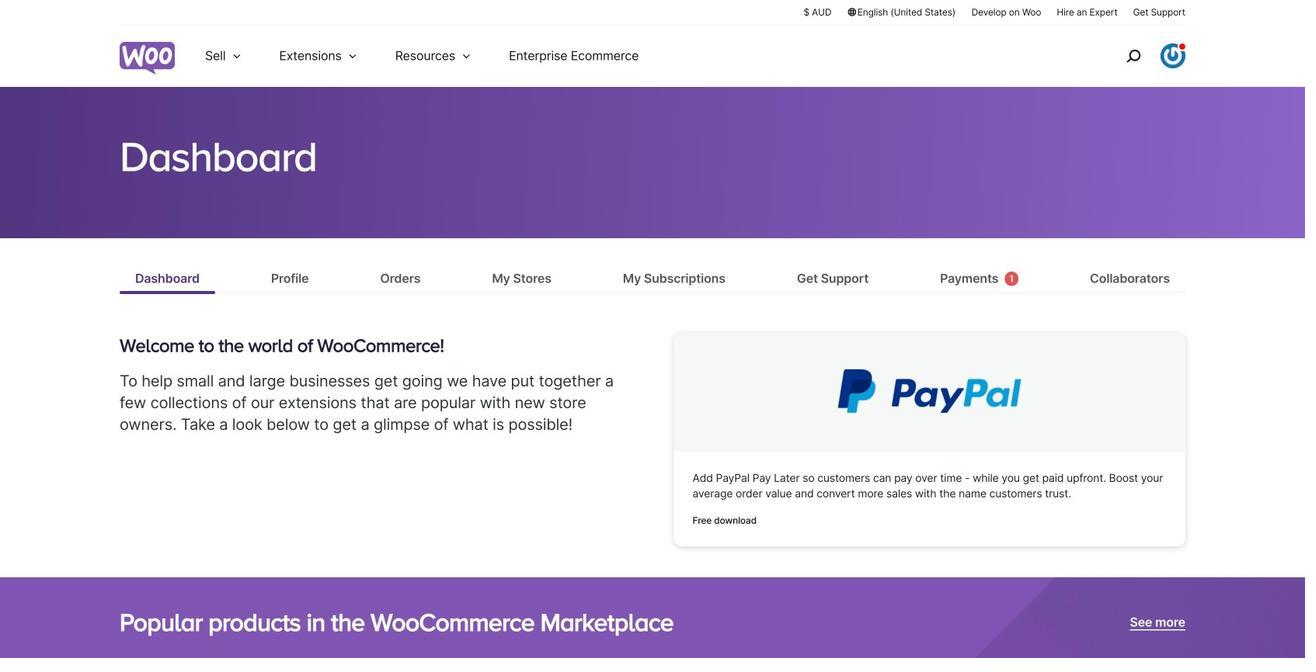 Task type: describe. For each thing, give the bounding box(es) containing it.
open account menu image
[[1161, 44, 1186, 68]]

service navigation menu element
[[1093, 31, 1186, 81]]

search image
[[1121, 44, 1146, 68]]



Task type: vqa. For each thing, say whether or not it's contained in the screenshot.
bottommost no
no



